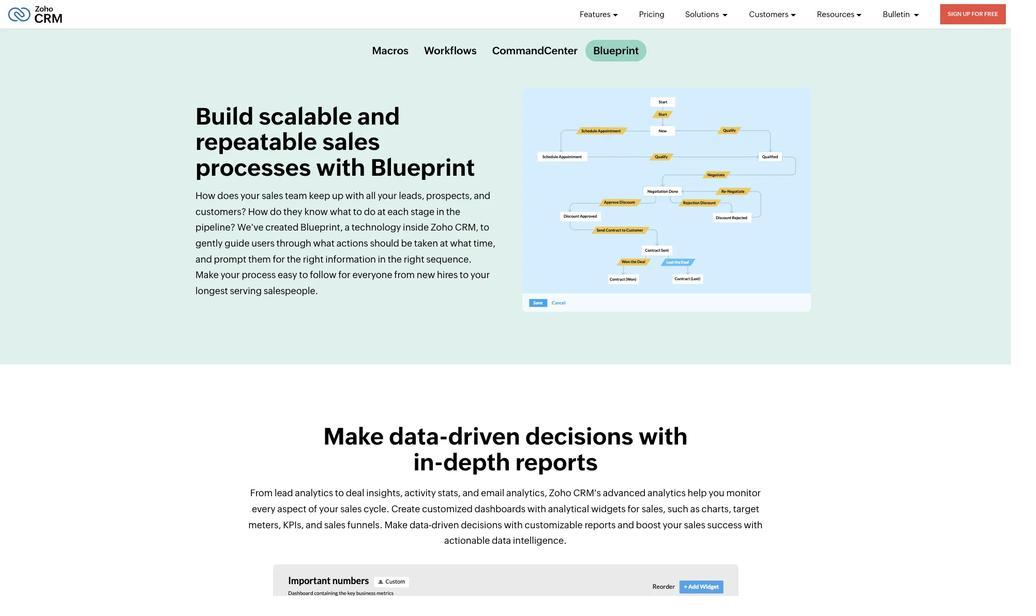 Task type: locate. For each thing, give the bounding box(es) containing it.
at up sequence.
[[440, 238, 448, 249]]

0 vertical spatial zoho
[[431, 222, 453, 233]]

1 horizontal spatial analytics
[[648, 488, 686, 499]]

2 horizontal spatial the
[[446, 206, 460, 217]]

for up easy
[[273, 254, 285, 265]]

right down be
[[404, 254, 424, 265]]

zoho up taken in the top of the page
[[431, 222, 453, 233]]

0 vertical spatial how
[[195, 191, 215, 201]]

solutions link
[[686, 0, 729, 28]]

1 horizontal spatial for
[[338, 270, 351, 281]]

2 analytics from the left
[[648, 488, 686, 499]]

every
[[252, 504, 276, 515]]

team
[[285, 191, 307, 201]]

sales
[[322, 128, 380, 155], [262, 191, 283, 201], [341, 504, 362, 515], [324, 520, 346, 531], [685, 520, 706, 531]]

dashboards give you the information you need at only a glance away image
[[273, 565, 739, 597]]

1 horizontal spatial the
[[388, 254, 402, 265]]

for down information on the left
[[338, 270, 351, 281]]

all
[[366, 191, 376, 201]]

intelligence.
[[513, 536, 567, 547]]

gently
[[195, 238, 223, 249]]

them
[[248, 254, 271, 265]]

1 horizontal spatial blueprint
[[594, 44, 639, 56]]

analytics up the of at the bottom left of the page
[[295, 488, 333, 499]]

blueprint down features link
[[594, 44, 639, 56]]

how up customers?
[[195, 191, 215, 201]]

0 horizontal spatial make
[[195, 270, 219, 281]]

make
[[195, 270, 219, 281], [324, 424, 384, 451], [385, 520, 408, 531]]

pipeline?
[[195, 222, 235, 233]]

in down should
[[378, 254, 386, 265]]

0 horizontal spatial zoho
[[431, 222, 453, 233]]

reports up analytics,
[[516, 449, 598, 476]]

build scalable and repeatable sales processes with blueprint
[[195, 103, 475, 181]]

right
[[303, 254, 323, 265], [404, 254, 424, 265]]

0 horizontal spatial decisions
[[461, 520, 503, 531]]

1 horizontal spatial how
[[248, 206, 268, 217]]

scalable
[[259, 103, 352, 130]]

such
[[668, 504, 689, 515]]

analytics up 'such'
[[648, 488, 686, 499]]

and
[[357, 103, 400, 130], [474, 191, 491, 201], [195, 254, 212, 265], [463, 488, 479, 499], [306, 520, 323, 531], [618, 520, 635, 531]]

deal
[[346, 488, 365, 499]]

reports inside make data-driven decisions with in-depth reports
[[516, 449, 598, 476]]

make inside how does your sales team keep up with all your leads, prospects, and customers? how do they know what to do at each stage in the pipeline? we've created blueprint, a technology inside zoho crm, to gently guide users through what actions should be taken at what time, and prompt them for the right information in the right sequence. make your process easy to follow for everyone from new hires to your longest serving salespeople.
[[195, 270, 219, 281]]

the down prospects, at the top of page
[[446, 206, 460, 217]]

right up the follow
[[303, 254, 323, 265]]

1 vertical spatial at
[[440, 238, 448, 249]]

activity
[[405, 488, 436, 499]]

0 horizontal spatial in
[[378, 254, 386, 265]]

blueprint
[[594, 44, 639, 56], [371, 154, 475, 181]]

lead
[[275, 488, 293, 499]]

through
[[276, 238, 311, 249]]

0 horizontal spatial at
[[377, 206, 386, 217]]

the down through
[[287, 254, 301, 265]]

to left deal
[[335, 488, 344, 499]]

decisions inside advanced analytics help you monitor every aspect of your sales cycle. create customized dashboards with analytical widgets for sales, such as charts, target meters, kpis, and sales funnels. make data-driven decisions with customizable reports and boost your sales success with actionable data intelligence.
[[461, 520, 503, 531]]

do down the all
[[364, 206, 376, 217]]

0 horizontal spatial the
[[287, 254, 301, 265]]

blueprint up leads,
[[371, 154, 475, 181]]

zoho up analytical
[[549, 488, 572, 499]]

your down 'such'
[[663, 520, 683, 531]]

up
[[964, 11, 971, 17]]

sequence.
[[426, 254, 472, 265]]

0 vertical spatial decisions
[[526, 424, 634, 451]]

customized
[[422, 504, 473, 515]]

resources
[[818, 10, 855, 18]]

0 vertical spatial data-
[[389, 424, 448, 451]]

to right easy
[[299, 270, 308, 281]]

kpis,
[[283, 520, 304, 531]]

1 horizontal spatial make
[[324, 424, 384, 451]]

0 vertical spatial driven
[[448, 424, 521, 451]]

charts,
[[702, 504, 732, 515]]

time,
[[474, 238, 496, 249]]

0 vertical spatial reports
[[516, 449, 598, 476]]

0 horizontal spatial analytics
[[295, 488, 333, 499]]

data-
[[389, 424, 448, 451], [410, 520, 432, 531]]

sign
[[949, 11, 962, 17]]

what down crm,
[[450, 238, 472, 249]]

1 vertical spatial driven
[[432, 520, 459, 531]]

0 vertical spatial for
[[273, 254, 285, 265]]

in
[[436, 206, 444, 217], [378, 254, 386, 265]]

build scalable and repeatable sales processes with blueprint tab panel
[[195, 82, 817, 321]]

for
[[972, 11, 984, 17]]

blueprint inside build scalable and repeatable sales processes with blueprint
[[371, 154, 475, 181]]

in right stage
[[436, 206, 444, 217]]

driven inside make data-driven decisions with in-depth reports
[[448, 424, 521, 451]]

pricing link
[[640, 0, 665, 28]]

2 vertical spatial make
[[385, 520, 408, 531]]

free
[[985, 11, 999, 17]]

reports down widgets
[[585, 520, 616, 531]]

1 vertical spatial zoho
[[549, 488, 572, 499]]

0 vertical spatial at
[[377, 206, 386, 217]]

widgets
[[592, 504, 626, 515]]

and inside build scalable and repeatable sales processes with blueprint
[[357, 103, 400, 130]]

0 horizontal spatial do
[[270, 206, 282, 217]]

0 horizontal spatial right
[[303, 254, 323, 265]]

leads,
[[399, 191, 424, 201]]

longest
[[195, 286, 228, 296]]

at left the each
[[377, 206, 386, 217]]

your right the all
[[378, 191, 397, 201]]

do
[[270, 206, 282, 217], [364, 206, 376, 217]]

cycle.
[[364, 504, 390, 515]]

sales inside build scalable and repeatable sales processes with blueprint
[[322, 128, 380, 155]]

2 horizontal spatial for
[[628, 504, 640, 515]]

1 horizontal spatial decisions
[[526, 424, 634, 451]]

features link
[[580, 0, 619, 28]]

0 vertical spatial blueprint
[[594, 44, 639, 56]]

zoho crm logo image
[[8, 3, 63, 26]]

1 horizontal spatial zoho
[[549, 488, 572, 499]]

2 right from the left
[[404, 254, 424, 265]]

2 vertical spatial for
[[628, 504, 640, 515]]

1 vertical spatial decisions
[[461, 520, 503, 531]]

each
[[388, 206, 409, 217]]

for down advanced
[[628, 504, 640, 515]]

analytics
[[295, 488, 333, 499], [648, 488, 686, 499]]

crm,
[[455, 222, 479, 233]]

taken
[[414, 238, 438, 249]]

how up we've
[[248, 206, 268, 217]]

zoho
[[431, 222, 453, 233], [549, 488, 572, 499]]

do up created
[[270, 206, 282, 217]]

1 vertical spatial reports
[[585, 520, 616, 531]]

how
[[195, 191, 215, 201], [248, 206, 268, 217]]

new
[[417, 270, 435, 281]]

resources link
[[818, 0, 863, 28]]

the up from
[[388, 254, 402, 265]]

analytics inside advanced analytics help you monitor every aspect of your sales cycle. create customized dashboards with analytical widgets for sales, such as charts, target meters, kpis, and sales funnels. make data-driven decisions with customizable reports and boost your sales success with actionable data intelligence.
[[648, 488, 686, 499]]

sign up for free link
[[941, 4, 1007, 24]]

actionable
[[445, 536, 490, 547]]

1 vertical spatial data-
[[410, 520, 432, 531]]

2 horizontal spatial make
[[385, 520, 408, 531]]

0 horizontal spatial blueprint
[[371, 154, 475, 181]]

to
[[353, 206, 362, 217], [481, 222, 489, 233], [299, 270, 308, 281], [460, 270, 469, 281], [335, 488, 344, 499]]

0 vertical spatial in
[[436, 206, 444, 217]]

1 vertical spatial in
[[378, 254, 386, 265]]

aspect
[[278, 504, 307, 515]]

what
[[330, 206, 351, 217], [313, 238, 335, 249], [450, 238, 472, 249]]

of
[[309, 504, 318, 515]]

1 horizontal spatial right
[[404, 254, 424, 265]]

at
[[377, 206, 386, 217], [440, 238, 448, 249]]

with inside how does your sales team keep up with all your leads, prospects, and customers? how do they know what to do at each stage in the pipeline? we've created blueprint, a technology inside zoho crm, to gently guide users through what actions should be taken at what time, and prompt them for the right information in the right sequence. make your process easy to follow for everyone from new hires to your longest serving salespeople.
[[345, 191, 364, 201]]

for
[[273, 254, 285, 265], [338, 270, 351, 281], [628, 504, 640, 515]]

1 vertical spatial how
[[248, 206, 268, 217]]

1 vertical spatial make
[[324, 424, 384, 451]]

1 horizontal spatial in
[[436, 206, 444, 217]]

actions
[[337, 238, 368, 249]]

your down prompt
[[220, 270, 240, 281]]

0 vertical spatial make
[[195, 270, 219, 281]]

make inside make data-driven decisions with in-depth reports
[[324, 424, 384, 451]]

1 horizontal spatial do
[[364, 206, 376, 217]]

sign up for free
[[949, 11, 999, 17]]

0 horizontal spatial how
[[195, 191, 215, 201]]

reports
[[516, 449, 598, 476], [585, 520, 616, 531]]

1 vertical spatial blueprint
[[371, 154, 475, 181]]

2 do from the left
[[364, 206, 376, 217]]

what down blueprint,
[[313, 238, 335, 249]]



Task type: vqa. For each thing, say whether or not it's contained in the screenshot.
"driven" to the top
yes



Task type: describe. For each thing, give the bounding box(es) containing it.
salespeople.
[[264, 286, 318, 296]]

in-
[[414, 449, 444, 476]]

commandcenter
[[493, 44, 578, 56]]

analytics,
[[507, 488, 548, 499]]

funnels.
[[348, 520, 383, 531]]

customizable
[[525, 520, 583, 531]]

meters,
[[249, 520, 281, 531]]

with inside make data-driven decisions with in-depth reports
[[639, 424, 688, 451]]

users
[[251, 238, 275, 249]]

zoho inside how does your sales team keep up with all your leads, prospects, and customers? how do they know what to do at each stage in the pipeline? we've created blueprint, a technology inside zoho crm, to gently guide users through what actions should be taken at what time, and prompt them for the right information in the right sequence. make your process easy to follow for everyone from new hires to your longest serving salespeople.
[[431, 222, 453, 233]]

reports inside advanced analytics help you monitor every aspect of your sales cycle. create customized dashboards with analytical widgets for sales, such as charts, target meters, kpis, and sales funnels. make data-driven decisions with customizable reports and boost your sales success with actionable data intelligence.
[[585, 520, 616, 531]]

prompt
[[214, 254, 246, 265]]

should
[[370, 238, 399, 249]]

success
[[708, 520, 743, 531]]

1 horizontal spatial at
[[440, 238, 448, 249]]

information
[[325, 254, 376, 265]]

email
[[481, 488, 505, 499]]

help
[[688, 488, 707, 499]]

advanced analytics help you monitor every aspect of your sales cycle. create customized dashboards with analytical widgets for sales, such as charts, target meters, kpis, and sales funnels. make data-driven decisions with customizable reports and boost your sales success with actionable data intelligence.
[[249, 488, 763, 547]]

they
[[283, 206, 302, 217]]

dashboards
[[475, 504, 526, 515]]

customers
[[750, 10, 789, 18]]

boost
[[637, 520, 661, 531]]

make data-driven decisions with in-depth reports
[[324, 424, 688, 476]]

build
[[195, 103, 254, 130]]

1 do from the left
[[270, 206, 282, 217]]

from
[[394, 270, 415, 281]]

inside
[[403, 222, 429, 233]]

what down up
[[330, 206, 351, 217]]

1 analytics from the left
[[295, 488, 333, 499]]

features
[[580, 10, 611, 18]]

solutions
[[686, 10, 721, 18]]

1 vertical spatial for
[[338, 270, 351, 281]]

you
[[709, 488, 725, 499]]

sales,
[[642, 504, 666, 515]]

to right the hires
[[460, 270, 469, 281]]

a
[[345, 222, 350, 233]]

be
[[401, 238, 412, 249]]

easy
[[278, 270, 297, 281]]

serving
[[230, 286, 262, 296]]

driven inside advanced analytics help you monitor every aspect of your sales cycle. create customized dashboards with analytical widgets for sales, such as charts, target meters, kpis, and sales funnels. make data-driven decisions with customizable reports and boost your sales success with actionable data intelligence.
[[432, 520, 459, 531]]

customers?
[[195, 206, 246, 217]]

guide
[[225, 238, 250, 249]]

created
[[265, 222, 299, 233]]

process
[[242, 270, 276, 281]]

0 horizontal spatial for
[[273, 254, 285, 265]]

decisions inside make data-driven decisions with in-depth reports
[[526, 424, 634, 451]]

pricing
[[640, 10, 665, 18]]

sales inside how does your sales team keep up with all your leads, prospects, and customers? how do they know what to do at each stage in the pipeline? we've created blueprint, a technology inside zoho crm, to gently guide users through what actions should be taken at what time, and prompt them for the right information in the right sequence. make your process easy to follow for everyone from new hires to your longest serving salespeople.
[[262, 191, 283, 201]]

advanced
[[603, 488, 646, 499]]

repeatable
[[195, 128, 317, 155]]

with inside build scalable and repeatable sales processes with blueprint
[[316, 154, 365, 181]]

to up technology
[[353, 206, 362, 217]]

blueprint,
[[300, 222, 343, 233]]

your right the of at the bottom left of the page
[[319, 504, 339, 515]]

prospects,
[[426, 191, 472, 201]]

target
[[734, 504, 760, 515]]

data- inside make data-driven decisions with in-depth reports
[[389, 424, 448, 451]]

we've
[[237, 222, 264, 233]]

technology
[[352, 222, 401, 233]]

know
[[304, 206, 328, 217]]

1 right from the left
[[303, 254, 323, 265]]

create
[[392, 504, 420, 515]]

insights,
[[367, 488, 403, 499]]

to up time,
[[481, 222, 489, 233]]

macros
[[372, 44, 409, 56]]

analytical
[[548, 504, 590, 515]]

how does your sales team keep up with all your leads, prospects, and customers? how do they know what to do at each stage in the pipeline? we've created blueprint, a technology inside zoho crm, to gently guide users through what actions should be taken at what time, and prompt them for the right information in the right sequence. make your process easy to follow for everyone from new hires to your longest serving salespeople.
[[195, 191, 496, 296]]

crm's
[[574, 488, 601, 499]]

as
[[691, 504, 700, 515]]

everyone
[[352, 270, 392, 281]]

your right does
[[240, 191, 260, 201]]

for inside advanced analytics help you monitor every aspect of your sales cycle. create customized dashboards with analytical widgets for sales, such as charts, target meters, kpis, and sales funnels. make data-driven decisions with customizable reports and boost your sales success with actionable data intelligence.
[[628, 504, 640, 515]]

make inside advanced analytics help you monitor every aspect of your sales cycle. create customized dashboards with analytical widgets for sales, such as charts, target meters, kpis, and sales funnels. make data-driven decisions with customizable reports and boost your sales success with actionable data intelligence.
[[385, 520, 408, 531]]

processes
[[195, 154, 311, 181]]

keep
[[309, 191, 330, 201]]

follow
[[310, 270, 336, 281]]

hires
[[437, 270, 458, 281]]

from
[[250, 488, 273, 499]]

stage
[[411, 206, 435, 217]]

workflows
[[424, 44, 477, 56]]

data
[[492, 536, 511, 547]]

stats,
[[438, 488, 461, 499]]

depth
[[444, 449, 511, 476]]

monitor
[[727, 488, 762, 499]]

bulletin link
[[884, 0, 920, 28]]

build fully-fledged sales processes with blueprint image
[[522, 87, 811, 312]]

from lead analytics to deal insights, activity stats, and email analytics, zoho crm's
[[250, 488, 601, 499]]

data- inside advanced analytics help you monitor every aspect of your sales cycle. create customized dashboards with analytical widgets for sales, such as charts, target meters, kpis, and sales funnels. make data-driven decisions with customizable reports and boost your sales success with actionable data intelligence.
[[410, 520, 432, 531]]

does
[[217, 191, 239, 201]]

your down time,
[[471, 270, 490, 281]]

bulletin
[[884, 10, 912, 18]]



